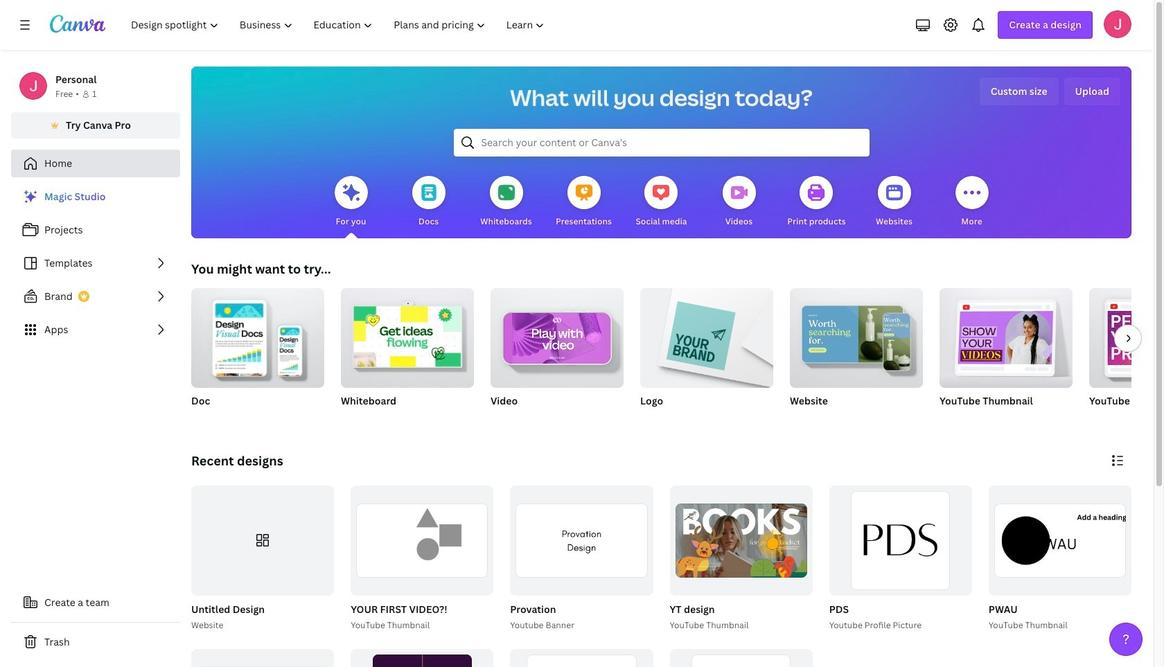 Task type: locate. For each thing, give the bounding box(es) containing it.
list
[[11, 183, 180, 344]]

None search field
[[454, 129, 870, 157]]

group
[[191, 283, 324, 426], [191, 283, 324, 388], [341, 283, 474, 426], [341, 283, 474, 388], [491, 283, 624, 426], [491, 283, 624, 388], [641, 283, 774, 426], [641, 283, 774, 388], [790, 283, 923, 426], [790, 283, 923, 388], [940, 283, 1073, 426], [940, 283, 1073, 388], [1090, 288, 1165, 426], [1090, 288, 1165, 388], [189, 486, 334, 633], [191, 486, 334, 596], [348, 486, 494, 633], [351, 486, 494, 596], [508, 486, 653, 633], [510, 486, 653, 596], [667, 486, 813, 633], [670, 486, 813, 596], [827, 486, 973, 633], [830, 486, 973, 596], [986, 486, 1132, 633], [989, 486, 1132, 596], [351, 649, 494, 668], [510, 649, 653, 668], [670, 649, 813, 668]]



Task type: describe. For each thing, give the bounding box(es) containing it.
Search search field
[[481, 130, 842, 156]]

top level navigation element
[[122, 11, 557, 39]]

james peterson image
[[1104, 10, 1132, 38]]



Task type: vqa. For each thing, say whether or not it's contained in the screenshot.
'search field'
yes



